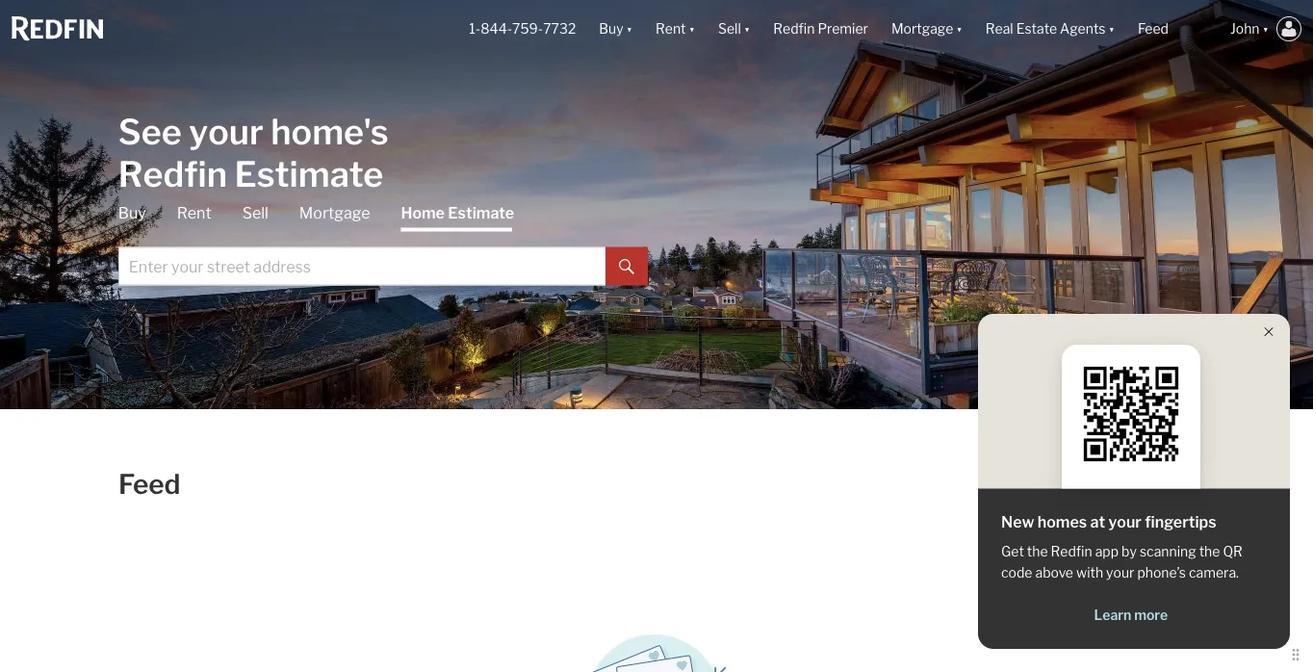 Task type: locate. For each thing, give the bounding box(es) containing it.
john
[[1231, 21, 1260, 37]]

rent
[[656, 21, 686, 37], [177, 204, 212, 222]]

1 horizontal spatial mortgage
[[892, 21, 954, 37]]

buy link
[[118, 203, 146, 224]]

759-
[[512, 21, 543, 37]]

▾ right agents
[[1109, 21, 1115, 37]]

home estimate link
[[401, 203, 514, 232]]

mortgage inside dropdown button
[[892, 21, 954, 37]]

1 horizontal spatial rent
[[656, 21, 686, 37]]

feed
[[1138, 21, 1169, 37], [118, 468, 181, 501]]

tab list
[[118, 203, 648, 285]]

0 horizontal spatial rent
[[177, 204, 212, 222]]

get the redfin app by scanning the qr code above with your phone's camera.
[[1001, 544, 1243, 581]]

redfin up rent link
[[118, 153, 227, 195]]

0 vertical spatial rent
[[656, 21, 686, 37]]

mortgage ▾
[[892, 21, 963, 37]]

rent for rent
[[177, 204, 212, 222]]

sell inside dropdown button
[[718, 21, 741, 37]]

▾
[[626, 21, 633, 37], [689, 21, 695, 37], [744, 21, 750, 37], [956, 21, 963, 37], [1109, 21, 1115, 37], [1263, 21, 1269, 37]]

buy ▾
[[599, 21, 633, 37]]

▾ right the "rent ▾"
[[744, 21, 750, 37]]

0 horizontal spatial estimate
[[234, 153, 383, 195]]

sell down see your home's redfin estimate on the left of page
[[242, 204, 269, 222]]

rent left the sell link
[[177, 204, 212, 222]]

mortgage left 'real'
[[892, 21, 954, 37]]

buy inside dropdown button
[[599, 21, 624, 37]]

sell right the "rent ▾"
[[718, 21, 741, 37]]

1 vertical spatial buy
[[118, 204, 146, 222]]

1 vertical spatial redfin
[[118, 153, 227, 195]]

0 vertical spatial your
[[189, 110, 264, 153]]

2 the from the left
[[1199, 544, 1220, 560]]

app install qr code image
[[1077, 360, 1185, 468]]

rent link
[[177, 203, 212, 224]]

your right at
[[1109, 513, 1142, 532]]

844-
[[481, 21, 512, 37]]

estimate
[[234, 153, 383, 195], [448, 204, 514, 222]]

buy
[[599, 21, 624, 37], [118, 204, 146, 222]]

your right see
[[189, 110, 264, 153]]

0 horizontal spatial buy
[[118, 204, 146, 222]]

2 vertical spatial your
[[1106, 565, 1135, 581]]

redfin left the premier
[[773, 21, 815, 37]]

buy left rent link
[[118, 204, 146, 222]]

▾ for sell ▾
[[744, 21, 750, 37]]

1 ▾ from the left
[[626, 21, 633, 37]]

1 horizontal spatial sell
[[718, 21, 741, 37]]

redfin premier
[[773, 21, 868, 37]]

0 vertical spatial buy
[[599, 21, 624, 37]]

2 vertical spatial redfin
[[1051, 544, 1093, 560]]

4 ▾ from the left
[[956, 21, 963, 37]]

5 ▾ from the left
[[1109, 21, 1115, 37]]

0 vertical spatial sell
[[718, 21, 741, 37]]

buy right 7732
[[599, 21, 624, 37]]

buy ▾ button
[[588, 0, 644, 58]]

rent right buy ▾
[[656, 21, 686, 37]]

1-844-759-7732 link
[[469, 21, 576, 37]]

redfin
[[773, 21, 815, 37], [118, 153, 227, 195], [1051, 544, 1093, 560]]

0 horizontal spatial redfin
[[118, 153, 227, 195]]

get
[[1001, 544, 1024, 560]]

home estimate
[[401, 204, 514, 222]]

2 ▾ from the left
[[689, 21, 695, 37]]

redfin up above
[[1051, 544, 1093, 560]]

feed button
[[1127, 0, 1219, 58]]

0 horizontal spatial feed
[[118, 468, 181, 501]]

redfin inside button
[[773, 21, 815, 37]]

0 vertical spatial feed
[[1138, 21, 1169, 37]]

mortgage up enter your street address search box
[[299, 204, 370, 222]]

3 ▾ from the left
[[744, 21, 750, 37]]

1 horizontal spatial redfin
[[773, 21, 815, 37]]

0 horizontal spatial sell
[[242, 204, 269, 222]]

estimate right home
[[448, 204, 514, 222]]

redfin inside get the redfin app by scanning the qr code above with your phone's camera.
[[1051, 544, 1093, 560]]

1 horizontal spatial estimate
[[448, 204, 514, 222]]

▾ left the "rent ▾"
[[626, 21, 633, 37]]

▾ right john
[[1263, 21, 1269, 37]]

your down by
[[1106, 565, 1135, 581]]

mortgage for mortgage ▾
[[892, 21, 954, 37]]

rent ▾ button
[[644, 0, 707, 58]]

homes
[[1038, 513, 1087, 532]]

0 horizontal spatial mortgage
[[299, 204, 370, 222]]

above
[[1036, 565, 1074, 581]]

your inside get the redfin app by scanning the qr code above with your phone's camera.
[[1106, 565, 1135, 581]]

new
[[1001, 513, 1035, 532]]

rent inside dropdown button
[[656, 21, 686, 37]]

rent inside tab list
[[177, 204, 212, 222]]

sell
[[718, 21, 741, 37], [242, 204, 269, 222]]

0 horizontal spatial the
[[1027, 544, 1048, 560]]

▾ left sell ▾
[[689, 21, 695, 37]]

your inside see your home's redfin estimate
[[189, 110, 264, 153]]

the
[[1027, 544, 1048, 560], [1199, 544, 1220, 560]]

1 vertical spatial sell
[[242, 204, 269, 222]]

estimate up mortgage link
[[234, 153, 383, 195]]

at
[[1090, 513, 1106, 532]]

▾ for john ▾
[[1263, 21, 1269, 37]]

submit search image
[[619, 259, 634, 275]]

scanning
[[1140, 544, 1197, 560]]

0 vertical spatial mortgage
[[892, 21, 954, 37]]

mortgage for mortgage
[[299, 204, 370, 222]]

tab list containing buy
[[118, 203, 648, 285]]

0 vertical spatial estimate
[[234, 153, 383, 195]]

1 horizontal spatial the
[[1199, 544, 1220, 560]]

sell for sell ▾
[[718, 21, 741, 37]]

6 ▾ from the left
[[1263, 21, 1269, 37]]

the up camera.
[[1199, 544, 1220, 560]]

1 horizontal spatial feed
[[1138, 21, 1169, 37]]

rent ▾
[[656, 21, 695, 37]]

your
[[189, 110, 264, 153], [1109, 513, 1142, 532], [1106, 565, 1135, 581]]

1 vertical spatial mortgage
[[299, 204, 370, 222]]

0 vertical spatial redfin
[[773, 21, 815, 37]]

▾ left 'real'
[[956, 21, 963, 37]]

john ▾
[[1231, 21, 1269, 37]]

sell ▾ button
[[718, 0, 750, 58]]

1 horizontal spatial buy
[[599, 21, 624, 37]]

2 horizontal spatial redfin
[[1051, 544, 1093, 560]]

mortgage
[[892, 21, 954, 37], [299, 204, 370, 222]]

7732
[[543, 21, 576, 37]]

1 vertical spatial rent
[[177, 204, 212, 222]]

the right get
[[1027, 544, 1048, 560]]

1 vertical spatial estimate
[[448, 204, 514, 222]]



Task type: describe. For each thing, give the bounding box(es) containing it.
agents
[[1060, 21, 1106, 37]]

buy ▾ button
[[599, 0, 633, 58]]

phone's
[[1138, 565, 1186, 581]]

premier
[[818, 21, 868, 37]]

more
[[1134, 607, 1168, 623]]

mortgage ▾ button
[[880, 0, 974, 58]]

1 the from the left
[[1027, 544, 1048, 560]]

1-844-759-7732
[[469, 21, 576, 37]]

Enter your street address search field
[[118, 247, 605, 285]]

mortgage link
[[299, 203, 370, 224]]

real estate agents ▾ button
[[974, 0, 1127, 58]]

with
[[1077, 565, 1104, 581]]

real
[[986, 21, 1014, 37]]

home
[[401, 204, 445, 222]]

fingertips
[[1145, 513, 1217, 532]]

rent for rent ▾
[[656, 21, 686, 37]]

buy for buy ▾
[[599, 21, 624, 37]]

▾ for buy ▾
[[626, 21, 633, 37]]

estimate inside see your home's redfin estimate
[[234, 153, 383, 195]]

by
[[1122, 544, 1137, 560]]

code
[[1001, 565, 1033, 581]]

see your home's redfin estimate
[[118, 110, 389, 195]]

camera.
[[1189, 565, 1239, 581]]

learn
[[1094, 607, 1132, 623]]

new homes at your fingertips
[[1001, 513, 1217, 532]]

sell ▾ button
[[707, 0, 762, 58]]

▾ for rent ▾
[[689, 21, 695, 37]]

qr
[[1223, 544, 1243, 560]]

sell for sell
[[242, 204, 269, 222]]

learn more link
[[1001, 606, 1261, 625]]

1 vertical spatial your
[[1109, 513, 1142, 532]]

rent ▾ button
[[656, 0, 695, 58]]

feed inside button
[[1138, 21, 1169, 37]]

real estate agents ▾
[[986, 21, 1115, 37]]

1-
[[469, 21, 481, 37]]

buy for buy
[[118, 204, 146, 222]]

mortgage ▾ button
[[892, 0, 963, 58]]

real estate agents ▾ link
[[986, 0, 1115, 58]]

sell link
[[242, 203, 269, 224]]

▾ for mortgage ▾
[[956, 21, 963, 37]]

1 vertical spatial feed
[[118, 468, 181, 501]]

redfin inside see your home's redfin estimate
[[118, 153, 227, 195]]

redfin premier button
[[762, 0, 880, 58]]

home's
[[271, 110, 389, 153]]

estate
[[1016, 21, 1057, 37]]

see
[[118, 110, 182, 153]]

sell ▾
[[718, 21, 750, 37]]

learn more
[[1094, 607, 1168, 623]]

app
[[1095, 544, 1119, 560]]



Task type: vqa. For each thing, say whether or not it's contained in the screenshot.
WA
no



